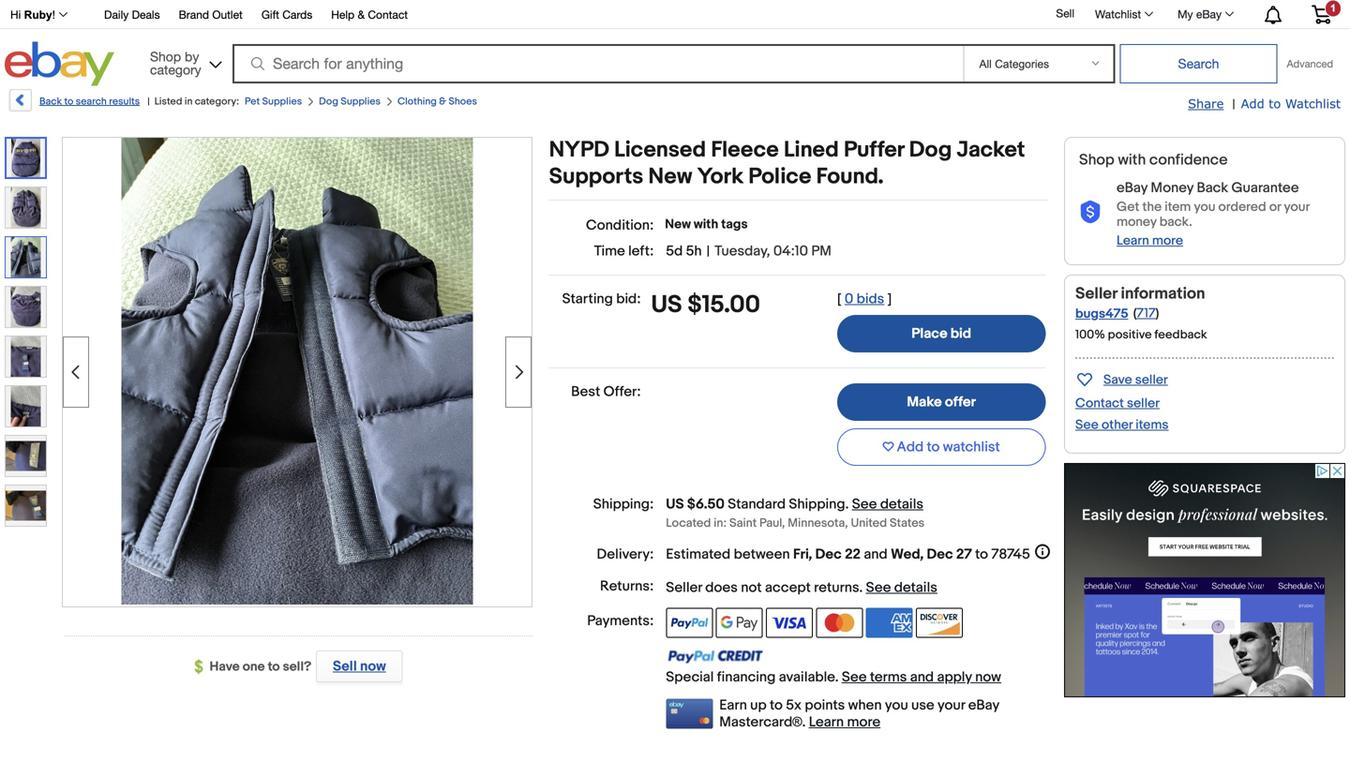 Task type: describe. For each thing, give the bounding box(es) containing it.
0 horizontal spatial learn more link
[[809, 714, 881, 731]]

advertisement region
[[1064, 463, 1346, 698]]

see up when
[[842, 669, 867, 686]]

financing
[[717, 669, 776, 686]]

you inside ebay money back guarantee get the item you ordered or your money back. learn more
[[1194, 199, 1216, 215]]

tags
[[721, 217, 748, 233]]

estimated between fri, dec 22 and wed, dec 27 to 78745
[[666, 546, 1030, 563]]

or
[[1270, 199, 1281, 215]]

| listed in category:
[[147, 96, 239, 108]]

]
[[888, 291, 892, 308]]

best
[[571, 384, 600, 400]]

seller for seller information
[[1076, 284, 1118, 304]]

nypd licensed fleece lined puffer dog jacket supports new york police found.
[[549, 137, 1025, 190]]

and for terms
[[910, 669, 934, 686]]

share button
[[1188, 96, 1224, 113]]

22
[[845, 546, 861, 563]]

sell?
[[283, 659, 312, 675]]

contact inside 'link'
[[368, 8, 408, 21]]

to inside button
[[927, 439, 940, 456]]

when
[[848, 697, 882, 714]]

clothing & shoes link
[[398, 96, 477, 108]]

watchlist
[[943, 439, 1000, 456]]

confidence
[[1150, 151, 1228, 169]]

daily deals
[[104, 8, 160, 21]]

in:
[[714, 516, 727, 531]]

shop by category
[[150, 49, 201, 77]]

sell now link
[[312, 651, 403, 683]]

1 dec from the left
[[816, 546, 842, 563]]

united
[[851, 516, 887, 531]]

back to search results
[[39, 96, 140, 108]]

new inside "nypd licensed fleece lined puffer dog jacket supports new york police found."
[[649, 164, 692, 190]]

ebay mastercard image
[[666, 699, 713, 729]]

picture 7 of 8 image
[[6, 436, 46, 476]]

nypd
[[549, 137, 609, 164]]

0 horizontal spatial back
[[39, 96, 62, 108]]

5d 5h | tuesday, 04:10 pm
[[666, 243, 832, 260]]

picture 5 of 8 image
[[6, 337, 46, 377]]

100%
[[1076, 328, 1105, 342]]

picture 6 of 8 image
[[6, 386, 46, 427]]

bid:
[[616, 291, 641, 308]]

1 vertical spatial details
[[894, 580, 938, 596]]

to right 27
[[975, 546, 988, 563]]

make offer
[[907, 394, 976, 411]]

see inside contact seller see other items
[[1076, 417, 1099, 433]]

pet supplies link
[[245, 96, 302, 108]]

offer
[[945, 394, 976, 411]]

found.
[[817, 164, 884, 190]]

1 vertical spatial .
[[860, 580, 863, 596]]

see up american express image
[[866, 580, 891, 596]]

special financing available. see terms and apply now
[[666, 669, 1002, 686]]

shipping:
[[593, 496, 654, 513]]

shop for shop with confidence
[[1079, 151, 1115, 169]]

seller information bugs475 ( 717 ) 100% positive feedback
[[1076, 284, 1207, 342]]

feedback
[[1155, 328, 1207, 342]]

contact seller link
[[1076, 396, 1160, 412]]

add to watchlist link
[[1241, 96, 1341, 113]]

bids
[[857, 291, 885, 308]]

special
[[666, 669, 714, 686]]

ebay inside earn up to 5x points when you use your ebay mastercard®.
[[968, 697, 999, 714]]

add to watchlist
[[897, 439, 1000, 456]]

master card image
[[816, 608, 863, 638]]

more inside ebay money back guarantee get the item you ordered or your money back. learn more
[[1152, 233, 1183, 249]]

visa image
[[766, 608, 813, 638]]

condition:
[[586, 217, 654, 234]]

up
[[750, 697, 767, 714]]

brand
[[179, 8, 209, 21]]

paypal image
[[666, 608, 713, 638]]

deals
[[132, 8, 160, 21]]

us $15.00 main content
[[549, 137, 1052, 731]]

& for clothing
[[439, 96, 446, 108]]

shop by category banner
[[0, 0, 1346, 91]]

puffer
[[844, 137, 904, 164]]

account navigation
[[0, 0, 1346, 29]]

you inside earn up to 5x points when you use your ebay mastercard®.
[[885, 697, 908, 714]]

27
[[956, 546, 972, 563]]

clothing & shoes
[[398, 96, 477, 108]]

add inside button
[[897, 439, 924, 456]]

watchlist link
[[1085, 3, 1162, 25]]

picture 8 of 8 image
[[6, 486, 46, 526]]

sell for sell now
[[333, 658, 357, 675]]

us $15.00
[[651, 291, 761, 320]]

ordered
[[1219, 199, 1267, 215]]

supplies for pet supplies
[[262, 96, 302, 108]]

see terms and apply now link
[[842, 669, 1002, 686]]

1 vertical spatial see details link
[[866, 580, 938, 596]]

to inside share | add to watchlist
[[1269, 96, 1281, 111]]

to right the one
[[268, 659, 280, 675]]

now inside sell now link
[[360, 658, 386, 675]]

in
[[185, 96, 193, 108]]

does
[[705, 580, 738, 596]]

and for 22
[[864, 546, 888, 563]]

items
[[1136, 417, 1169, 433]]

us for us $15.00
[[651, 291, 682, 320]]

money
[[1117, 214, 1157, 230]]

listed
[[154, 96, 182, 108]]

nypd licensed fleece lined puffer dog jacket supports new york police found. - picture 3 of 8 image
[[121, 136, 473, 605]]

hi ruby !
[[10, 8, 55, 21]]

0 horizontal spatial |
[[147, 96, 150, 108]]

0 bids link
[[845, 291, 885, 308]]

with for shop
[[1118, 151, 1146, 169]]

ebay inside ebay money back guarantee get the item you ordered or your money back. learn more
[[1117, 180, 1148, 196]]

04:10
[[774, 243, 808, 260]]

seller for contact
[[1127, 396, 1160, 412]]

back.
[[1160, 214, 1193, 230]]

not
[[741, 580, 762, 596]]

fri,
[[793, 546, 812, 563]]

states
[[890, 516, 925, 531]]

wed,
[[891, 546, 924, 563]]

$6.50
[[687, 496, 725, 513]]

positive
[[1108, 328, 1152, 342]]

contact inside contact seller see other items
[[1076, 396, 1124, 412]]

daily deals link
[[104, 5, 160, 26]]

hi
[[10, 8, 21, 21]]

supports
[[549, 164, 644, 190]]

save seller
[[1104, 372, 1168, 388]]

save seller button
[[1076, 368, 1168, 390]]

your inside earn up to 5x points when you use your ebay mastercard®.
[[938, 697, 965, 714]]

| inside share | add to watchlist
[[1233, 97, 1236, 113]]

returns
[[814, 580, 860, 596]]

pet supplies
[[245, 96, 302, 108]]

minnesota,
[[788, 516, 848, 531]]

dollar sign image
[[195, 660, 210, 675]]



Task type: vqa. For each thing, say whether or not it's contained in the screenshot.
PAYPAL
no



Task type: locate. For each thing, give the bounding box(es) containing it.
| right 5h at the top right of the page
[[707, 243, 710, 260]]

see left other
[[1076, 417, 1099, 433]]

offer:
[[604, 384, 641, 400]]

returns:
[[600, 578, 654, 595]]

category:
[[195, 96, 239, 108]]

0 vertical spatial ebay
[[1197, 8, 1222, 21]]

clothing
[[398, 96, 437, 108]]

more
[[1152, 233, 1183, 249], [847, 714, 881, 731]]

supplies right pet
[[262, 96, 302, 108]]

with up get
[[1118, 151, 1146, 169]]

seller for seller does not accept returns
[[666, 580, 702, 596]]

1 vertical spatial your
[[938, 697, 965, 714]]

shop inside the shop by category
[[150, 49, 181, 64]]

0 horizontal spatial ebay
[[968, 697, 999, 714]]

2 dec from the left
[[927, 546, 953, 563]]

1 vertical spatial us
[[666, 496, 684, 513]]

with
[[1118, 151, 1146, 169], [694, 217, 719, 233]]

lined
[[784, 137, 839, 164]]

watchlist inside share | add to watchlist
[[1286, 96, 1341, 111]]

| inside us $15.00 main content
[[707, 243, 710, 260]]

2 horizontal spatial ebay
[[1197, 8, 1222, 21]]

to left 5x
[[770, 697, 783, 714]]

0 vertical spatial more
[[1152, 233, 1183, 249]]

us right bid:
[[651, 291, 682, 320]]

watchlist right sell link
[[1095, 8, 1141, 21]]

0 horizontal spatial with
[[694, 217, 719, 233]]

& for help
[[358, 8, 365, 21]]

see other items link
[[1076, 417, 1169, 433]]

your right or
[[1284, 199, 1310, 215]]

help & contact
[[331, 8, 408, 21]]

1 horizontal spatial ebay
[[1117, 180, 1148, 196]]

apply
[[937, 669, 972, 686]]

2 supplies from the left
[[341, 96, 381, 108]]

[ 0 bids ]
[[837, 291, 892, 308]]

left:
[[628, 243, 654, 260]]

new left 'york'
[[649, 164, 692, 190]]

guarantee
[[1232, 180, 1299, 196]]

0 vertical spatial us
[[651, 291, 682, 320]]

us up located
[[666, 496, 684, 513]]

0 horizontal spatial watchlist
[[1095, 8, 1141, 21]]

| right share button
[[1233, 97, 1236, 113]]

& inside 'link'
[[358, 8, 365, 21]]

0 horizontal spatial add
[[897, 439, 924, 456]]

picture 4 of 8 image
[[6, 287, 46, 327]]

gift cards link
[[261, 5, 313, 26]]

0 vertical spatial back
[[39, 96, 62, 108]]

0 vertical spatial details
[[880, 496, 924, 513]]

0 vertical spatial learn more link
[[1117, 233, 1183, 249]]

sell inside account navigation
[[1056, 7, 1075, 20]]

new with tags
[[665, 217, 748, 233]]

terms
[[870, 669, 907, 686]]

now right sell?
[[360, 658, 386, 675]]

daily
[[104, 8, 129, 21]]

ebay down apply
[[968, 697, 999, 714]]

dec left 27
[[927, 546, 953, 563]]

none submit inside the shop by category banner
[[1120, 44, 1278, 83]]

outlet
[[212, 8, 243, 21]]

best offer:
[[571, 384, 641, 400]]

add down make
[[897, 439, 924, 456]]

learn more link down money
[[1117, 233, 1183, 249]]

0 vertical spatial dog
[[319, 96, 339, 108]]

bid
[[951, 325, 972, 342]]

1 horizontal spatial your
[[1284, 199, 1310, 215]]

2 horizontal spatial |
[[1233, 97, 1236, 113]]

picture 2 of 8 image
[[6, 188, 46, 228]]

you left use
[[885, 697, 908, 714]]

1 horizontal spatial dec
[[927, 546, 953, 563]]

1 horizontal spatial contact
[[1076, 396, 1124, 412]]

learn inside ebay money back guarantee get the item you ordered or your money back. learn more
[[1117, 233, 1150, 249]]

category
[[150, 62, 201, 77]]

shop left by
[[150, 49, 181, 64]]

1 horizontal spatial more
[[1152, 233, 1183, 249]]

to left "search"
[[64, 96, 73, 108]]

jacket
[[957, 137, 1025, 164]]

gift cards
[[261, 8, 313, 21]]

learn down money
[[1117, 233, 1150, 249]]

back up ordered on the top
[[1197, 180, 1229, 196]]

0 vertical spatial new
[[649, 164, 692, 190]]

mastercard®.
[[720, 714, 806, 731]]

learn right 5x
[[809, 714, 844, 731]]

0 horizontal spatial you
[[885, 697, 908, 714]]

1 vertical spatial &
[[439, 96, 446, 108]]

1 supplies from the left
[[262, 96, 302, 108]]

seller up items
[[1127, 396, 1160, 412]]

1 vertical spatial contact
[[1076, 396, 1124, 412]]

sell for sell
[[1056, 7, 1075, 20]]

shoes
[[449, 96, 477, 108]]

1 vertical spatial shop
[[1079, 151, 1115, 169]]

seller inside contact seller see other items
[[1127, 396, 1160, 412]]

see up 'united'
[[852, 496, 877, 513]]

search
[[76, 96, 107, 108]]

paypal credit image
[[666, 649, 764, 664]]

see details link down 'wed,'
[[866, 580, 938, 596]]

1 vertical spatial and
[[910, 669, 934, 686]]

78745
[[992, 546, 1030, 563]]

and
[[864, 546, 888, 563], [910, 669, 934, 686]]

1 vertical spatial back
[[1197, 180, 1229, 196]]

1
[[1331, 2, 1336, 14]]

ebay money back guarantee get the item you ordered or your money back. learn more
[[1117, 180, 1310, 249]]

police
[[749, 164, 812, 190]]

seller right save
[[1135, 372, 1168, 388]]

1 vertical spatial more
[[847, 714, 881, 731]]

ebay up get
[[1117, 180, 1148, 196]]

supplies for dog supplies
[[341, 96, 381, 108]]

to left watchlist
[[927, 439, 940, 456]]

0 vertical spatial add
[[1241, 96, 1265, 111]]

see details link up 'united'
[[852, 496, 924, 513]]

one
[[243, 659, 265, 675]]

now right apply
[[975, 669, 1002, 686]]

0 vertical spatial your
[[1284, 199, 1310, 215]]

0 vertical spatial watchlist
[[1095, 8, 1141, 21]]

1 vertical spatial with
[[694, 217, 719, 233]]

0 vertical spatial with
[[1118, 151, 1146, 169]]

1 horizontal spatial learn
[[1117, 233, 1150, 249]]

0 vertical spatial seller
[[1135, 372, 1168, 388]]

1 horizontal spatial learn more link
[[1117, 233, 1183, 249]]

0 vertical spatial you
[[1194, 199, 1216, 215]]

1 horizontal spatial you
[[1194, 199, 1216, 215]]

0
[[845, 291, 854, 308]]

seller for save
[[1135, 372, 1168, 388]]

earn
[[720, 697, 747, 714]]

watchlist down "advanced"
[[1286, 96, 1341, 111]]

1 vertical spatial learn more link
[[809, 714, 881, 731]]

share
[[1188, 96, 1224, 111]]

you
[[1194, 199, 1216, 215], [885, 697, 908, 714]]

0 vertical spatial and
[[864, 546, 888, 563]]

back inside ebay money back guarantee get the item you ordered or your money back. learn more
[[1197, 180, 1229, 196]]

1 horizontal spatial and
[[910, 669, 934, 686]]

your inside ebay money back guarantee get the item you ordered or your money back. learn more
[[1284, 199, 1310, 215]]

dec left 22
[[816, 546, 842, 563]]

1 vertical spatial dog
[[909, 137, 952, 164]]

contact seller see other items
[[1076, 396, 1169, 433]]

fleece
[[711, 137, 779, 164]]

earn up to 5x points when you use your ebay mastercard®.
[[720, 697, 999, 731]]

0 horizontal spatial &
[[358, 8, 365, 21]]

. down 22
[[860, 580, 863, 596]]

learn more link down the special financing available. see terms and apply now at the bottom
[[809, 714, 881, 731]]

with inside us $15.00 main content
[[694, 217, 719, 233]]

us $6.50
[[666, 496, 725, 513]]

cards
[[283, 8, 313, 21]]

time
[[594, 243, 625, 260]]

sell inside sell now link
[[333, 658, 357, 675]]

dog right puffer at the right top of page
[[909, 137, 952, 164]]

dog right pet supplies
[[319, 96, 339, 108]]

0 horizontal spatial now
[[360, 658, 386, 675]]

. up minnesota,
[[846, 496, 849, 513]]

delivery:
[[597, 546, 654, 563]]

pm
[[812, 243, 832, 260]]

None submit
[[1120, 44, 1278, 83]]

0 horizontal spatial .
[[846, 496, 849, 513]]

|
[[147, 96, 150, 108], [1233, 97, 1236, 113], [707, 243, 710, 260]]

1 vertical spatial seller
[[666, 580, 702, 596]]

to inside earn up to 5x points when you use your ebay mastercard®.
[[770, 697, 783, 714]]

1 horizontal spatial supplies
[[341, 96, 381, 108]]

and up use
[[910, 669, 934, 686]]

to
[[64, 96, 73, 108], [1269, 96, 1281, 111], [927, 439, 940, 456], [975, 546, 988, 563], [268, 659, 280, 675], [770, 697, 783, 714]]

1 horizontal spatial watchlist
[[1286, 96, 1341, 111]]

1 horizontal spatial back
[[1197, 180, 1229, 196]]

0 vertical spatial sell
[[1056, 7, 1075, 20]]

0 horizontal spatial dec
[[816, 546, 842, 563]]

& left shoes
[[439, 96, 446, 108]]

shop up with details__icon
[[1079, 151, 1115, 169]]

saint
[[730, 516, 757, 531]]

with for new
[[694, 217, 719, 233]]

5h
[[686, 243, 702, 260]]

1 horizontal spatial seller
[[1076, 284, 1118, 304]]

5x
[[786, 697, 802, 714]]

0 vertical spatial &
[[358, 8, 365, 21]]

.
[[846, 496, 849, 513], [860, 580, 863, 596]]

more right points
[[847, 714, 881, 731]]

supplies left clothing
[[341, 96, 381, 108]]

sell right sell?
[[333, 658, 357, 675]]

seller inside button
[[1135, 372, 1168, 388]]

0 vertical spatial seller
[[1076, 284, 1118, 304]]

1 horizontal spatial dog
[[909, 137, 952, 164]]

seller up bugs475
[[1076, 284, 1118, 304]]

1 horizontal spatial add
[[1241, 96, 1265, 111]]

1 vertical spatial learn
[[809, 714, 844, 731]]

now inside us $15.00 main content
[[975, 669, 1002, 686]]

have
[[210, 659, 240, 675]]

add right share
[[1241, 96, 1265, 111]]

1 vertical spatial new
[[665, 217, 691, 233]]

& right help
[[358, 8, 365, 21]]

licensed
[[614, 137, 706, 164]]

payments:
[[587, 613, 654, 630]]

by
[[185, 49, 199, 64]]

details
[[880, 496, 924, 513], [894, 580, 938, 596]]

paul,
[[760, 516, 785, 531]]

seller inside us $15.00 main content
[[666, 580, 702, 596]]

1 vertical spatial seller
[[1127, 396, 1160, 412]]

(
[[1134, 306, 1137, 322]]

0 vertical spatial .
[[846, 496, 849, 513]]

dog inside "nypd licensed fleece lined puffer dog jacket supports new york police found."
[[909, 137, 952, 164]]

1 vertical spatial watchlist
[[1286, 96, 1341, 111]]

to down advanced link
[[1269, 96, 1281, 111]]

1 vertical spatial ebay
[[1117, 180, 1148, 196]]

seller up 'paypal' image on the bottom of page
[[666, 580, 702, 596]]

time left:
[[594, 243, 654, 260]]

your down apply
[[938, 697, 965, 714]]

now
[[360, 658, 386, 675], [975, 669, 1002, 686]]

dog supplies
[[319, 96, 381, 108]]

0 horizontal spatial contact
[[368, 8, 408, 21]]

new up 5d at the top of the page
[[665, 217, 691, 233]]

0 horizontal spatial seller
[[666, 580, 702, 596]]

american express image
[[866, 608, 913, 638]]

details up states
[[880, 496, 924, 513]]

1 horizontal spatial sell
[[1056, 7, 1075, 20]]

add
[[1241, 96, 1265, 111], [897, 439, 924, 456]]

1 vertical spatial you
[[885, 697, 908, 714]]

learn inside us $15.00 main content
[[809, 714, 844, 731]]

save
[[1104, 372, 1133, 388]]

us for us $6.50
[[666, 496, 684, 513]]

1 vertical spatial sell
[[333, 658, 357, 675]]

more inside us $15.00 main content
[[847, 714, 881, 731]]

)
[[1156, 306, 1159, 322]]

!
[[52, 8, 55, 21]]

sell left watchlist link
[[1056, 7, 1075, 20]]

0 horizontal spatial supplies
[[262, 96, 302, 108]]

details down 'wed,'
[[894, 580, 938, 596]]

dec
[[816, 546, 842, 563], [927, 546, 953, 563]]

0 horizontal spatial and
[[864, 546, 888, 563]]

ruby
[[24, 8, 52, 21]]

learn more link
[[1117, 233, 1183, 249], [809, 714, 881, 731]]

gift
[[261, 8, 279, 21]]

0 horizontal spatial more
[[847, 714, 881, 731]]

tuesday,
[[715, 243, 770, 260]]

0 horizontal spatial your
[[938, 697, 965, 714]]

1 horizontal spatial shop
[[1079, 151, 1115, 169]]

0 horizontal spatial shop
[[150, 49, 181, 64]]

discover image
[[916, 608, 963, 638]]

and right 22
[[864, 546, 888, 563]]

back left "search"
[[39, 96, 62, 108]]

results
[[109, 96, 140, 108]]

watchlist inside account navigation
[[1095, 8, 1141, 21]]

1 horizontal spatial now
[[975, 669, 1002, 686]]

contact right help
[[368, 8, 408, 21]]

shop for shop by category
[[150, 49, 181, 64]]

seller inside seller information bugs475 ( 717 ) 100% positive feedback
[[1076, 284, 1118, 304]]

more down back.
[[1152, 233, 1183, 249]]

1 vertical spatial add
[[897, 439, 924, 456]]

us
[[651, 291, 682, 320], [666, 496, 684, 513]]

0 vertical spatial learn
[[1117, 233, 1150, 249]]

717
[[1137, 306, 1156, 322]]

1 horizontal spatial .
[[860, 580, 863, 596]]

2 vertical spatial ebay
[[968, 697, 999, 714]]

with left tags
[[694, 217, 719, 233]]

add inside share | add to watchlist
[[1241, 96, 1265, 111]]

0 vertical spatial contact
[[368, 8, 408, 21]]

with details__icon image
[[1079, 201, 1102, 224]]

0 horizontal spatial dog
[[319, 96, 339, 108]]

0 horizontal spatial sell
[[333, 658, 357, 675]]

picture 3 of 8 image
[[6, 237, 46, 278]]

contact up other
[[1076, 396, 1124, 412]]

make
[[907, 394, 942, 411]]

ebay right my
[[1197, 8, 1222, 21]]

help
[[331, 8, 355, 21]]

you right item
[[1194, 199, 1216, 215]]

0 vertical spatial see details link
[[852, 496, 924, 513]]

1 horizontal spatial &
[[439, 96, 446, 108]]

google pay image
[[716, 608, 763, 638]]

learn more
[[809, 714, 881, 731]]

back
[[39, 96, 62, 108], [1197, 180, 1229, 196]]

my
[[1178, 8, 1193, 21]]

0 horizontal spatial learn
[[809, 714, 844, 731]]

0 vertical spatial shop
[[150, 49, 181, 64]]

Search for anything text field
[[235, 46, 960, 82]]

learn
[[1117, 233, 1150, 249], [809, 714, 844, 731]]

brand outlet link
[[179, 5, 243, 26]]

picture 1 of 8 image
[[7, 139, 45, 177]]

ebay inside account navigation
[[1197, 8, 1222, 21]]

shipping
[[789, 496, 846, 513]]

1 horizontal spatial |
[[707, 243, 710, 260]]

advanced
[[1287, 58, 1334, 70]]

1 horizontal spatial with
[[1118, 151, 1146, 169]]

| left listed
[[147, 96, 150, 108]]



